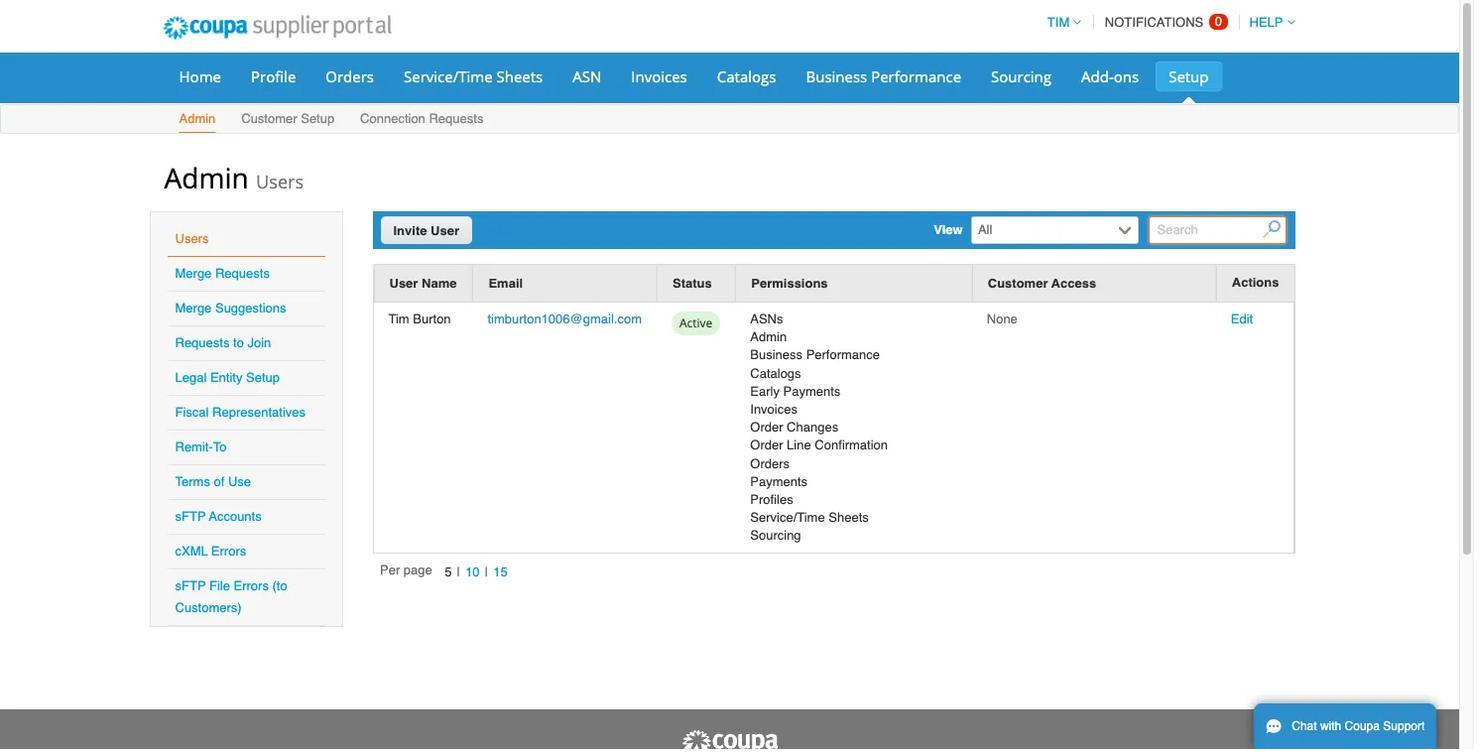 Task type: describe. For each thing, give the bounding box(es) containing it.
sftp for sftp file errors (to customers)
[[175, 578, 206, 593]]

merge for merge suggestions
[[175, 301, 212, 315]]

profile
[[251, 66, 296, 86]]

connection requests
[[360, 111, 484, 126]]

requests to join link
[[175, 335, 271, 350]]

legal entity setup link
[[175, 370, 280, 385]]

requests for connection requests
[[429, 111, 484, 126]]

profiles
[[750, 492, 793, 507]]

errors inside sftp file errors (to customers)
[[234, 578, 269, 593]]

terms of use
[[175, 474, 251, 489]]

service/time sheets link
[[391, 62, 556, 91]]

none
[[987, 312, 1018, 326]]

per
[[380, 563, 400, 577]]

0 vertical spatial errors
[[211, 544, 246, 559]]

sftp accounts
[[175, 509, 262, 524]]

invoices link
[[618, 62, 700, 91]]

merge requests
[[175, 266, 270, 281]]

0 vertical spatial performance
[[871, 66, 961, 86]]

representatives
[[212, 405, 306, 420]]

with
[[1320, 719, 1342, 733]]

business inside business performance link
[[806, 66, 867, 86]]

navigation containing per page
[[380, 562, 513, 583]]

0
[[1215, 14, 1222, 29]]

search image
[[1263, 221, 1281, 239]]

merge requests link
[[175, 266, 270, 281]]

orders inside 'asns admin business performance catalogs early payments invoices order changes order line confirmation orders payments profiles service/time sheets sourcing'
[[750, 456, 790, 471]]

5 | 10 | 15
[[445, 565, 508, 579]]

orders link
[[313, 62, 387, 91]]

accounts
[[209, 509, 262, 524]]

changes
[[787, 420, 839, 435]]

requests to join
[[175, 335, 271, 350]]

terms
[[175, 474, 210, 489]]

home
[[179, 66, 221, 86]]

invite
[[393, 223, 427, 238]]

remit-
[[175, 440, 213, 454]]

service/time inside 'asns admin business performance catalogs early payments invoices order changes order line confirmation orders payments profiles service/time sheets sourcing'
[[750, 510, 825, 525]]

sftp file errors (to customers)
[[175, 578, 287, 615]]

cxml errors
[[175, 544, 246, 559]]

service/time sheets
[[404, 66, 543, 86]]

add-
[[1081, 66, 1114, 86]]

permissions button
[[751, 273, 828, 294]]

remit-to
[[175, 440, 227, 454]]

terms of use link
[[175, 474, 251, 489]]

email
[[489, 276, 523, 291]]

2 order from the top
[[750, 438, 783, 453]]

timburton1006@gmail.com link
[[488, 312, 642, 326]]

actions
[[1232, 275, 1279, 290]]

0 horizontal spatial coupa supplier portal image
[[149, 3, 405, 53]]

setup link
[[1156, 62, 1222, 91]]

status button
[[673, 273, 712, 294]]

merge for merge requests
[[175, 266, 212, 281]]

business performance link
[[793, 62, 974, 91]]

catalogs inside 'asns admin business performance catalogs early payments invoices order changes order line confirmation orders payments profiles service/time sheets sourcing'
[[750, 366, 801, 381]]

timburton1006@gmail.com
[[488, 312, 642, 326]]

notifications 0
[[1105, 14, 1222, 30]]

View text field
[[973, 217, 1113, 243]]

tim burton
[[388, 312, 451, 326]]

2 horizontal spatial setup
[[1169, 66, 1209, 86]]

admin for admin
[[179, 111, 216, 126]]

ons
[[1114, 66, 1139, 86]]

asn
[[573, 66, 602, 86]]

Search text field
[[1149, 216, 1287, 244]]

sftp for sftp accounts
[[175, 509, 206, 524]]

home link
[[166, 62, 234, 91]]

legal
[[175, 370, 207, 385]]

0 horizontal spatial service/time
[[404, 66, 493, 86]]

customer setup link
[[240, 107, 336, 133]]

email button
[[489, 273, 523, 294]]

customer access button
[[988, 273, 1096, 294]]

permissions
[[751, 276, 828, 291]]

customer for customer access
[[988, 276, 1048, 291]]

10
[[465, 565, 480, 579]]

edit
[[1231, 312, 1253, 326]]

cxml
[[175, 544, 208, 559]]

admin link
[[178, 107, 217, 133]]

confirmation
[[815, 438, 888, 453]]

chat
[[1292, 719, 1317, 733]]

admin inside 'asns admin business performance catalogs early payments invoices order changes order line confirmation orders payments profiles service/time sheets sourcing'
[[750, 330, 787, 344]]

line
[[787, 438, 811, 453]]

of
[[214, 474, 225, 489]]

2 vertical spatial requests
[[175, 335, 230, 350]]

1 vertical spatial coupa supplier portal image
[[680, 729, 779, 749]]

15 button
[[488, 562, 513, 582]]

tim for tim
[[1048, 15, 1070, 30]]

requests for merge requests
[[215, 266, 270, 281]]

user name
[[389, 276, 457, 291]]

per page
[[380, 563, 432, 577]]



Task type: vqa. For each thing, say whether or not it's contained in the screenshot.
Search 'text field'
yes



Task type: locate. For each thing, give the bounding box(es) containing it.
invoices inside invoices link
[[631, 66, 687, 86]]

1 vertical spatial admin
[[164, 159, 249, 196]]

1 horizontal spatial tim
[[1048, 15, 1070, 30]]

0 horizontal spatial invoices
[[631, 66, 687, 86]]

| right 5
[[457, 565, 460, 579]]

customer up none
[[988, 276, 1048, 291]]

active button
[[672, 311, 721, 341]]

1 vertical spatial business
[[750, 348, 803, 363]]

0 vertical spatial invoices
[[631, 66, 687, 86]]

catalogs up early
[[750, 366, 801, 381]]

0 vertical spatial setup
[[1169, 66, 1209, 86]]

entity
[[210, 370, 243, 385]]

merge
[[175, 266, 212, 281], [175, 301, 212, 315]]

merge down merge requests
[[175, 301, 212, 315]]

2 sftp from the top
[[175, 578, 206, 593]]

invoices inside 'asns admin business performance catalogs early payments invoices order changes order line confirmation orders payments profiles service/time sheets sourcing'
[[750, 402, 798, 417]]

customer
[[241, 111, 297, 126], [988, 276, 1048, 291]]

tim
[[1048, 15, 1070, 30], [388, 312, 409, 326]]

asns
[[750, 312, 783, 326]]

business performance
[[806, 66, 961, 86]]

add-ons
[[1081, 66, 1139, 86]]

admin down home link
[[179, 111, 216, 126]]

0 vertical spatial merge
[[175, 266, 212, 281]]

1 | from the left
[[457, 565, 460, 579]]

0 horizontal spatial orders
[[326, 66, 374, 86]]

sheets
[[497, 66, 543, 86], [829, 510, 869, 525]]

setup
[[1169, 66, 1209, 86], [301, 111, 335, 126], [246, 370, 280, 385]]

1 horizontal spatial users
[[256, 170, 304, 193]]

users down customer setup link
[[256, 170, 304, 193]]

errors down accounts
[[211, 544, 246, 559]]

1 vertical spatial service/time
[[750, 510, 825, 525]]

customer down profile
[[241, 111, 297, 126]]

1 vertical spatial payments
[[750, 474, 808, 489]]

2 merge from the top
[[175, 301, 212, 315]]

user inside button
[[389, 276, 418, 291]]

1 vertical spatial errors
[[234, 578, 269, 593]]

1 vertical spatial users
[[175, 231, 209, 246]]

sourcing down the tim link
[[991, 66, 1052, 86]]

coupa
[[1345, 719, 1380, 733]]

service/time up connection requests
[[404, 66, 493, 86]]

1 vertical spatial orders
[[750, 456, 790, 471]]

sourcing inside 'asns admin business performance catalogs early payments invoices order changes order line confirmation orders payments profiles service/time sheets sourcing'
[[750, 528, 801, 543]]

support
[[1383, 719, 1425, 733]]

1 order from the top
[[750, 420, 783, 435]]

tim for tim burton
[[388, 312, 409, 326]]

add-ons link
[[1069, 62, 1152, 91]]

2 vertical spatial admin
[[750, 330, 787, 344]]

business inside 'asns admin business performance catalogs early payments invoices order changes order line confirmation orders payments profiles service/time sheets sourcing'
[[750, 348, 803, 363]]

0 vertical spatial users
[[256, 170, 304, 193]]

requests up suggestions at the left top of the page
[[215, 266, 270, 281]]

sftp up customers)
[[175, 578, 206, 593]]

access
[[1051, 276, 1096, 291]]

customer for customer setup
[[241, 111, 297, 126]]

1 vertical spatial order
[[750, 438, 783, 453]]

admin users
[[164, 159, 304, 196]]

status
[[673, 276, 712, 291]]

0 vertical spatial order
[[750, 420, 783, 435]]

1 vertical spatial sheets
[[829, 510, 869, 525]]

invoices
[[631, 66, 687, 86], [750, 402, 798, 417]]

legal entity setup
[[175, 370, 280, 385]]

asns admin business performance catalogs early payments invoices order changes order line confirmation orders payments profiles service/time sheets sourcing
[[750, 312, 888, 543]]

| right 10
[[485, 565, 488, 579]]

setup down join at the top
[[246, 370, 280, 385]]

0 vertical spatial coupa supplier portal image
[[149, 3, 405, 53]]

fiscal representatives link
[[175, 405, 306, 420]]

admin down admin link
[[164, 159, 249, 196]]

order left line on the right bottom of the page
[[750, 438, 783, 453]]

burton
[[413, 312, 451, 326]]

business
[[806, 66, 867, 86], [750, 348, 803, 363]]

2 | from the left
[[485, 565, 488, 579]]

user right invite
[[431, 223, 459, 238]]

0 vertical spatial requests
[[429, 111, 484, 126]]

0 vertical spatial orders
[[326, 66, 374, 86]]

5 button
[[439, 562, 457, 582]]

to
[[233, 335, 244, 350]]

requests down "service/time sheets" link
[[429, 111, 484, 126]]

connection
[[360, 111, 425, 126]]

tim inside navigation
[[1048, 15, 1070, 30]]

active
[[680, 315, 713, 331]]

chat with coupa support
[[1292, 719, 1425, 733]]

0 vertical spatial service/time
[[404, 66, 493, 86]]

0 horizontal spatial customer
[[241, 111, 297, 126]]

0 horizontal spatial sheets
[[497, 66, 543, 86]]

join
[[248, 335, 271, 350]]

merge down users link
[[175, 266, 212, 281]]

page
[[404, 563, 432, 577]]

1 vertical spatial tim
[[388, 312, 409, 326]]

0 horizontal spatial setup
[[246, 370, 280, 385]]

name
[[422, 276, 457, 291]]

use
[[228, 474, 251, 489]]

tim left burton
[[388, 312, 409, 326]]

0 vertical spatial catalogs
[[717, 66, 776, 86]]

navigation
[[1039, 3, 1295, 42], [380, 562, 513, 583]]

sheets inside 'asns admin business performance catalogs early payments invoices order changes order line confirmation orders payments profiles service/time sheets sourcing'
[[829, 510, 869, 525]]

customers)
[[175, 600, 242, 615]]

profile link
[[238, 62, 309, 91]]

sftp file errors (to customers) link
[[175, 578, 287, 615]]

fiscal
[[175, 405, 209, 420]]

10 button
[[460, 562, 485, 582]]

to
[[213, 440, 227, 454]]

order
[[750, 420, 783, 435], [750, 438, 783, 453]]

business right catalogs link
[[806, 66, 867, 86]]

0 vertical spatial user
[[431, 223, 459, 238]]

1 horizontal spatial coupa supplier portal image
[[680, 729, 779, 749]]

|
[[457, 565, 460, 579], [485, 565, 488, 579]]

users
[[256, 170, 304, 193], [175, 231, 209, 246]]

0 horizontal spatial tim
[[388, 312, 409, 326]]

requests left to
[[175, 335, 230, 350]]

catalogs link
[[704, 62, 789, 91]]

order down early
[[750, 420, 783, 435]]

1 horizontal spatial setup
[[301, 111, 335, 126]]

orders down line on the right bottom of the page
[[750, 456, 790, 471]]

0 horizontal spatial navigation
[[380, 562, 513, 583]]

invite user link
[[380, 216, 472, 244]]

1 vertical spatial invoices
[[750, 402, 798, 417]]

0 vertical spatial sheets
[[497, 66, 543, 86]]

fiscal representatives
[[175, 405, 306, 420]]

0 horizontal spatial sourcing
[[750, 528, 801, 543]]

users inside admin users
[[256, 170, 304, 193]]

0 horizontal spatial user
[[389, 276, 418, 291]]

catalogs right invoices link
[[717, 66, 776, 86]]

1 vertical spatial catalogs
[[750, 366, 801, 381]]

early
[[750, 384, 780, 399]]

errors left (to
[[234, 578, 269, 593]]

15
[[493, 565, 508, 579]]

1 vertical spatial merge
[[175, 301, 212, 315]]

1 horizontal spatial |
[[485, 565, 488, 579]]

1 vertical spatial navigation
[[380, 562, 513, 583]]

user name button
[[389, 273, 457, 294]]

invite user
[[393, 223, 459, 238]]

performance
[[871, 66, 961, 86], [806, 348, 880, 363]]

1 horizontal spatial user
[[431, 223, 459, 238]]

1 vertical spatial sftp
[[175, 578, 206, 593]]

setup down notifications 0
[[1169, 66, 1209, 86]]

connection requests link
[[359, 107, 485, 133]]

2 vertical spatial setup
[[246, 370, 280, 385]]

payments up profiles
[[750, 474, 808, 489]]

notifications
[[1105, 15, 1204, 30]]

1 horizontal spatial customer
[[988, 276, 1048, 291]]

1 horizontal spatial business
[[806, 66, 867, 86]]

sftp inside sftp file errors (to customers)
[[175, 578, 206, 593]]

service/time
[[404, 66, 493, 86], [750, 510, 825, 525]]

0 horizontal spatial users
[[175, 231, 209, 246]]

performance inside 'asns admin business performance catalogs early payments invoices order changes order line confirmation orders payments profiles service/time sheets sourcing'
[[806, 348, 880, 363]]

1 vertical spatial setup
[[301, 111, 335, 126]]

service/time down profiles
[[750, 510, 825, 525]]

1 horizontal spatial service/time
[[750, 510, 825, 525]]

1 sftp from the top
[[175, 509, 206, 524]]

help
[[1250, 15, 1283, 30]]

1 vertical spatial customer
[[988, 276, 1048, 291]]

customer access
[[988, 276, 1096, 291]]

catalogs
[[717, 66, 776, 86], [750, 366, 801, 381]]

0 vertical spatial payments
[[783, 384, 841, 399]]

1 vertical spatial sourcing
[[750, 528, 801, 543]]

sourcing link
[[978, 62, 1065, 91]]

view
[[934, 222, 963, 237]]

users up merge requests
[[175, 231, 209, 246]]

1 horizontal spatial invoices
[[750, 402, 798, 417]]

1 vertical spatial performance
[[806, 348, 880, 363]]

sftp
[[175, 509, 206, 524], [175, 578, 206, 593]]

0 vertical spatial tim
[[1048, 15, 1070, 30]]

0 vertical spatial customer
[[241, 111, 297, 126]]

coupa supplier portal image
[[149, 3, 405, 53], [680, 729, 779, 749]]

payments
[[783, 384, 841, 399], [750, 474, 808, 489]]

invoices right asn
[[631, 66, 687, 86]]

payments up changes
[[783, 384, 841, 399]]

admin for admin users
[[164, 159, 249, 196]]

cxml errors link
[[175, 544, 246, 559]]

business down asns
[[750, 348, 803, 363]]

1 merge from the top
[[175, 266, 212, 281]]

setup down orders link
[[301, 111, 335, 126]]

catalogs inside catalogs link
[[717, 66, 776, 86]]

1 vertical spatial requests
[[215, 266, 270, 281]]

admin down asns
[[750, 330, 787, 344]]

1 vertical spatial user
[[389, 276, 418, 291]]

1 horizontal spatial sheets
[[829, 510, 869, 525]]

sftp accounts link
[[175, 509, 262, 524]]

sheets down confirmation
[[829, 510, 869, 525]]

customer inside button
[[988, 276, 1048, 291]]

orders up connection
[[326, 66, 374, 86]]

edit link
[[1231, 312, 1253, 326]]

0 horizontal spatial |
[[457, 565, 460, 579]]

1 horizontal spatial orders
[[750, 456, 790, 471]]

admin
[[179, 111, 216, 126], [164, 159, 249, 196], [750, 330, 787, 344]]

users link
[[175, 231, 209, 246]]

0 horizontal spatial business
[[750, 348, 803, 363]]

0 vertical spatial admin
[[179, 111, 216, 126]]

remit-to link
[[175, 440, 227, 454]]

sourcing down profiles
[[750, 528, 801, 543]]

0 vertical spatial sourcing
[[991, 66, 1052, 86]]

1 horizontal spatial sourcing
[[991, 66, 1052, 86]]

suggestions
[[215, 301, 286, 315]]

sftp up cxml
[[175, 509, 206, 524]]

0 vertical spatial sftp
[[175, 509, 206, 524]]

help link
[[1241, 15, 1295, 30]]

5
[[445, 565, 452, 579]]

errors
[[211, 544, 246, 559], [234, 578, 269, 593]]

(to
[[272, 578, 287, 593]]

asn link
[[560, 62, 614, 91]]

tim up the sourcing link
[[1048, 15, 1070, 30]]

sheets left asn link
[[497, 66, 543, 86]]

user left name
[[389, 276, 418, 291]]

0 vertical spatial navigation
[[1039, 3, 1295, 42]]

1 horizontal spatial navigation
[[1039, 3, 1295, 42]]

0 vertical spatial business
[[806, 66, 867, 86]]

invoices down early
[[750, 402, 798, 417]]

customer setup
[[241, 111, 335, 126]]

merge suggestions
[[175, 301, 286, 315]]

navigation containing notifications 0
[[1039, 3, 1295, 42]]



